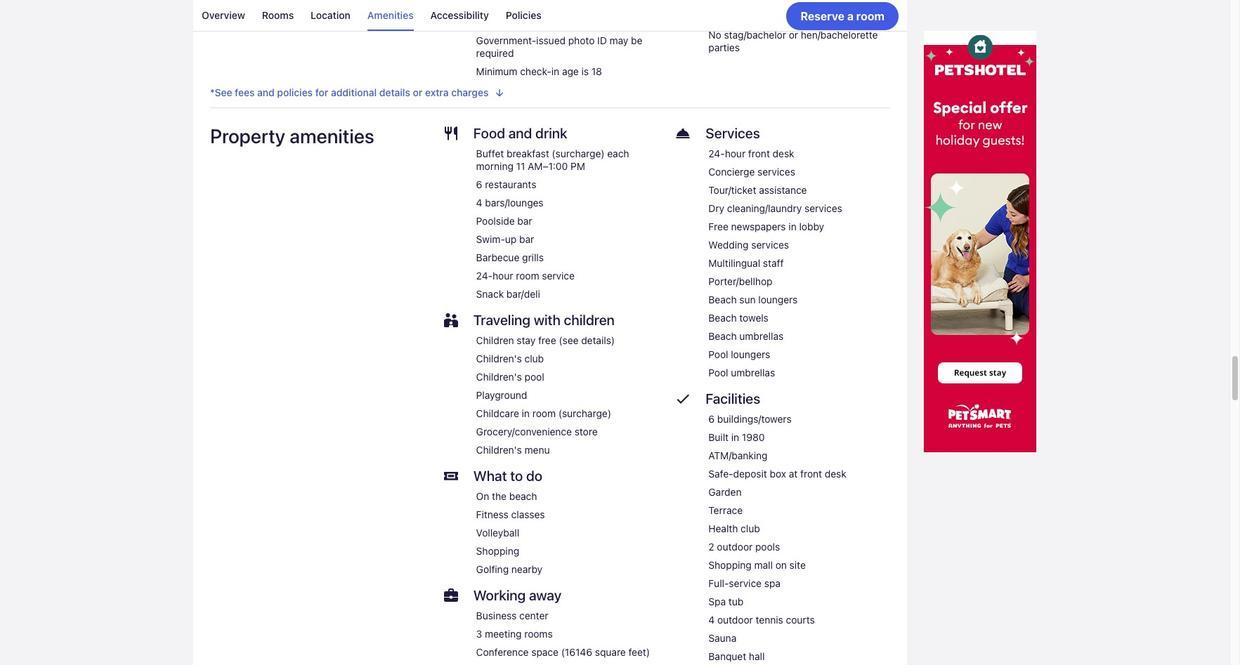 Task type: describe. For each thing, give the bounding box(es) containing it.
24-hour front desk concierge services tour/ticket assistance dry cleaning/laundry services free newspapers in lobby wedding services multilingual staff porter/bellhop beach sun loungers beach towels beach umbrellas pool loungers pool umbrellas
[[709, 148, 842, 379]]

volleyball
[[476, 527, 519, 539]]

medium image
[[494, 87, 506, 99]]

sun
[[739, 294, 756, 306]]

property amenities
[[210, 125, 374, 148]]

restaurants
[[485, 179, 536, 191]]

age
[[562, 65, 579, 77]]

on
[[776, 559, 787, 571]]

up
[[505, 233, 517, 245]]

11
[[516, 160, 525, 172]]

1 vertical spatial bar
[[519, 233, 534, 245]]

0 vertical spatial loungers
[[758, 294, 798, 306]]

drink
[[536, 125, 567, 141]]

1 card, from the left
[[507, 4, 530, 16]]

traveling with children
[[473, 312, 615, 328]]

location link
[[311, 0, 351, 31]]

mall
[[754, 559, 773, 571]]

list containing overview
[[193, 0, 907, 31]]

accessibility
[[430, 9, 489, 21]]

to
[[510, 468, 523, 484]]

terrace
[[709, 505, 743, 517]]

business
[[476, 610, 517, 622]]

fees
[[235, 87, 255, 99]]

(surcharge) inside buffet breakfast (surcharge) each morning 11 am–1:00 pm 6 restaurants 4 bars/lounges poolside bar swim-up bar barbecue grills 24-hour room service snack bar/deli
[[552, 148, 605, 160]]

pm
[[571, 160, 585, 172]]

or inside the smoke-free property no stag/bachelor or hen/bachelorette parties
[[789, 29, 798, 41]]

in inside the "24-hour front desk concierge services tour/ticket assistance dry cleaning/laundry services free newspapers in lobby wedding services multilingual staff porter/bellhop beach sun loungers beach towels beach umbrellas pool loungers pool umbrellas"
[[789, 221, 797, 233]]

service inside buffet breakfast (surcharge) each morning 11 am–1:00 pm 6 restaurants 4 bars/lounges poolside bar swim-up bar barbecue grills 24-hour room service snack bar/deli
[[542, 270, 575, 282]]

1 vertical spatial services
[[805, 203, 842, 214]]

courts
[[786, 614, 815, 626]]

poolside
[[476, 215, 515, 227]]

property
[[210, 125, 285, 148]]

stay
[[517, 335, 536, 347]]

beach
[[509, 491, 537, 503]]

issued
[[536, 35, 566, 47]]

amenities
[[367, 9, 414, 21]]

1 vertical spatial and
[[509, 125, 532, 141]]

buildings/towers
[[717, 413, 792, 425]]

on the beach fitness classes volleyball shopping golfing nearby
[[476, 491, 545, 576]]

garden
[[709, 486, 742, 498]]

service inside "6 buildings/towers built in 1980 atm/banking safe-deposit box at front desk garden terrace health club 2 outdoor pools shopping mall on site full-service spa spa tub 4 outdoor tennis courts sauna banquet hall"
[[729, 578, 762, 590]]

policies link
[[506, 0, 542, 31]]

menu
[[525, 444, 550, 456]]

reserve
[[801, 9, 845, 22]]

business center 3 meeting rooms conference space (16146 square feet)
[[476, 610, 650, 659]]

free inside the smoke-free property no stag/bachelor or hen/bachelorette parties
[[744, 11, 762, 23]]

details
[[379, 87, 410, 99]]

smoke-
[[709, 11, 744, 23]]

front inside the "24-hour front desk concierge services tour/ticket assistance dry cleaning/laundry services free newspapers in lobby wedding services multilingual staff porter/bellhop beach sun loungers beach towels beach umbrellas pool loungers pool umbrellas"
[[748, 148, 770, 160]]

extra
[[425, 87, 449, 99]]

id
[[597, 35, 607, 47]]

1980
[[742, 432, 765, 444]]

site
[[790, 559, 806, 571]]

policies
[[277, 87, 313, 99]]

morning
[[476, 160, 514, 172]]

credit card, debit card, or cash deposit required for incidental charges government-issued photo id may be required minimum check-in age is 18
[[476, 4, 654, 77]]

1 beach from the top
[[709, 294, 737, 306]]

*see
[[210, 87, 232, 99]]

hen/bachelorette
[[801, 29, 878, 41]]

buffet
[[476, 148, 504, 160]]

cleaning/laundry
[[727, 203, 802, 214]]

2 beach from the top
[[709, 312, 737, 324]]

overview
[[202, 9, 245, 21]]

club inside children stay free (see details) children's club children's pool playground childcare in room (surcharge) grocery/convenience store children's menu
[[525, 353, 544, 365]]

desk inside "6 buildings/towers built in 1980 atm/banking safe-deposit box at front desk garden terrace health club 2 outdoor pools shopping mall on site full-service spa spa tub 4 outdoor tennis courts sauna banquet hall"
[[825, 468, 847, 480]]

full-
[[709, 578, 729, 590]]

4 inside "6 buildings/towers built in 1980 atm/banking safe-deposit box at front desk garden terrace health club 2 outdoor pools shopping mall on site full-service spa spa tub 4 outdoor tennis courts sauna banquet hall"
[[709, 614, 715, 626]]

credit
[[476, 4, 504, 16]]

1 vertical spatial loungers
[[731, 349, 770, 361]]

each
[[607, 148, 629, 160]]

in inside children stay free (see details) children's club children's pool playground childcare in room (surcharge) grocery/convenience store children's menu
[[522, 408, 530, 420]]

cash
[[596, 4, 617, 16]]

atm/banking
[[709, 450, 768, 462]]

hour inside the "24-hour front desk concierge services tour/ticket assistance dry cleaning/laundry services free newspapers in lobby wedding services multilingual staff porter/bellhop beach sun loungers beach towels beach umbrellas pool loungers pool umbrellas"
[[725, 148, 746, 160]]

charges inside button
[[451, 87, 489, 99]]

in inside "6 buildings/towers built in 1980 atm/banking safe-deposit box at front desk garden terrace health club 2 outdoor pools shopping mall on site full-service spa spa tub 4 outdoor tennis courts sauna banquet hall"
[[731, 432, 739, 444]]

multilingual
[[709, 257, 760, 269]]

pools
[[755, 541, 780, 553]]

porter/bellhop
[[709, 276, 773, 288]]

(16146
[[561, 647, 592, 659]]

spa
[[709, 596, 726, 608]]

18
[[592, 65, 602, 77]]

space
[[531, 647, 559, 659]]

what to do
[[473, 468, 543, 484]]

sauna
[[709, 633, 737, 645]]

3
[[476, 628, 482, 640]]

accessibility link
[[430, 0, 489, 31]]

room inside children stay free (see details) children's club children's pool playground childcare in room (surcharge) grocery/convenience store children's menu
[[532, 408, 556, 420]]

no
[[709, 29, 721, 41]]

rooms link
[[262, 0, 294, 31]]

property
[[764, 11, 803, 23]]

deposit inside credit card, debit card, or cash deposit required for incidental charges government-issued photo id may be required minimum check-in age is 18
[[620, 4, 654, 16]]

children stay free (see details) children's club children's pool playground childcare in room (surcharge) grocery/convenience store children's menu
[[476, 335, 615, 456]]

a
[[847, 9, 854, 22]]

2 card, from the left
[[558, 4, 581, 16]]

is
[[582, 65, 589, 77]]

staff
[[763, 257, 784, 269]]

3 children's from the top
[[476, 444, 522, 456]]

room inside button
[[856, 9, 885, 22]]

1 pool from the top
[[709, 349, 728, 361]]

desk inside the "24-hour front desk concierge services tour/ticket assistance dry cleaning/laundry services free newspapers in lobby wedding services multilingual staff porter/bellhop beach sun loungers beach towels beach umbrellas pool loungers pool umbrellas"
[[773, 148, 794, 160]]

children
[[476, 335, 514, 347]]

2 pool from the top
[[709, 367, 728, 379]]

3 beach from the top
[[709, 330, 737, 342]]

breakfast
[[507, 148, 549, 160]]

1 vertical spatial umbrellas
[[731, 367, 775, 379]]

2
[[709, 541, 714, 553]]

6 inside "6 buildings/towers built in 1980 atm/banking safe-deposit box at front desk garden terrace health club 2 outdoor pools shopping mall on site full-service spa spa tub 4 outdoor tennis courts sauna banquet hall"
[[709, 413, 715, 425]]

swim-
[[476, 233, 505, 245]]

feet)
[[629, 647, 650, 659]]

(see
[[559, 335, 579, 347]]

snack
[[476, 288, 504, 300]]



Task type: vqa. For each thing, say whether or not it's contained in the screenshot.
See to the top
no



Task type: locate. For each thing, give the bounding box(es) containing it.
health
[[709, 523, 738, 535]]

1 horizontal spatial hour
[[725, 148, 746, 160]]

2 vertical spatial room
[[532, 408, 556, 420]]

1 vertical spatial club
[[741, 523, 760, 535]]

0 vertical spatial beach
[[709, 294, 737, 306]]

0 vertical spatial bar
[[517, 215, 532, 227]]

0 vertical spatial shopping
[[476, 545, 519, 557]]

desk right at
[[825, 468, 847, 480]]

6 inside buffet breakfast (surcharge) each morning 11 am–1:00 pm 6 restaurants 4 bars/lounges poolside bar swim-up bar barbecue grills 24-hour room service snack bar/deli
[[476, 179, 482, 191]]

0 horizontal spatial hour
[[493, 270, 513, 282]]

hour up concierge
[[725, 148, 746, 160]]

0 vertical spatial room
[[856, 9, 885, 22]]

outdoor down the tub
[[717, 614, 753, 626]]

service down grills
[[542, 270, 575, 282]]

1 horizontal spatial for
[[517, 16, 529, 28]]

0 vertical spatial club
[[525, 353, 544, 365]]

or inside button
[[413, 87, 423, 99]]

6 up built
[[709, 413, 715, 425]]

1 outdoor from the top
[[717, 541, 753, 553]]

1 children's from the top
[[476, 353, 522, 365]]

shopping inside the "on the beach fitness classes volleyball shopping golfing nearby"
[[476, 545, 519, 557]]

for
[[517, 16, 529, 28], [315, 87, 328, 99]]

1 horizontal spatial front
[[800, 468, 822, 480]]

2 children's from the top
[[476, 371, 522, 383]]

or down property
[[789, 29, 798, 41]]

1 vertical spatial beach
[[709, 312, 737, 324]]

1 vertical spatial service
[[729, 578, 762, 590]]

1 vertical spatial 24-
[[476, 270, 493, 282]]

2 vertical spatial beach
[[709, 330, 737, 342]]

am–1:00
[[528, 160, 568, 172]]

1 vertical spatial 6
[[709, 413, 715, 425]]

meeting
[[485, 628, 522, 640]]

required down government-
[[476, 47, 514, 59]]

fitness
[[476, 509, 509, 521]]

1 required from the top
[[476, 16, 514, 28]]

(surcharge)
[[552, 148, 605, 160], [558, 408, 611, 420]]

0 horizontal spatial front
[[748, 148, 770, 160]]

0 horizontal spatial club
[[525, 353, 544, 365]]

0 horizontal spatial desk
[[773, 148, 794, 160]]

1 vertical spatial 4
[[709, 614, 715, 626]]

1 vertical spatial pool
[[709, 367, 728, 379]]

classes
[[511, 509, 545, 521]]

card,
[[507, 4, 530, 16], [558, 4, 581, 16]]

0 vertical spatial or
[[584, 4, 593, 16]]

shopping
[[476, 545, 519, 557], [709, 559, 752, 571]]

conference
[[476, 647, 529, 659]]

room up bar/deli
[[516, 270, 539, 282]]

banquet
[[709, 651, 746, 663]]

square
[[595, 647, 626, 659]]

1 vertical spatial shopping
[[709, 559, 752, 571]]

playground
[[476, 389, 527, 401]]

1 horizontal spatial or
[[584, 4, 593, 16]]

for inside credit card, debit card, or cash deposit required for incidental charges government-issued photo id may be required minimum check-in age is 18
[[517, 16, 529, 28]]

0 vertical spatial children's
[[476, 353, 522, 365]]

shopping inside "6 buildings/towers built in 1980 atm/banking safe-deposit box at front desk garden terrace health club 2 outdoor pools shopping mall on site full-service spa spa tub 4 outdoor tennis courts sauna banquet hall"
[[709, 559, 752, 571]]

services
[[706, 125, 760, 141]]

beach left sun
[[709, 294, 737, 306]]

4 up poolside
[[476, 197, 482, 209]]

0 vertical spatial outdoor
[[717, 541, 753, 553]]

nearby
[[511, 564, 543, 576]]

tennis
[[756, 614, 783, 626]]

2 vertical spatial or
[[413, 87, 423, 99]]

free
[[709, 221, 729, 233]]

1 vertical spatial charges
[[451, 87, 489, 99]]

0 vertical spatial hour
[[725, 148, 746, 160]]

0 horizontal spatial charges
[[451, 87, 489, 99]]

0 horizontal spatial service
[[542, 270, 575, 282]]

1 vertical spatial desk
[[825, 468, 847, 480]]

loungers up the towels
[[758, 294, 798, 306]]

front right at
[[800, 468, 822, 480]]

24- inside buffet breakfast (surcharge) each morning 11 am–1:00 pm 6 restaurants 4 bars/lounges poolside bar swim-up bar barbecue grills 24-hour room service snack bar/deli
[[476, 270, 493, 282]]

or left extra
[[413, 87, 423, 99]]

free up the "stag/bachelor"
[[744, 11, 762, 23]]

bar right up
[[519, 233, 534, 245]]

1 horizontal spatial free
[[744, 11, 762, 23]]

1 vertical spatial children's
[[476, 371, 522, 383]]

2 vertical spatial children's
[[476, 444, 522, 456]]

0 vertical spatial for
[[517, 16, 529, 28]]

wedding
[[709, 239, 749, 251]]

2 vertical spatial services
[[751, 239, 789, 251]]

hour inside buffet breakfast (surcharge) each morning 11 am–1:00 pm 6 restaurants 4 bars/lounges poolside bar swim-up bar barbecue grills 24-hour room service snack bar/deli
[[493, 270, 513, 282]]

safe-
[[709, 468, 733, 480]]

1 vertical spatial (surcharge)
[[558, 408, 611, 420]]

1 horizontal spatial deposit
[[733, 468, 767, 480]]

golfing
[[476, 564, 509, 576]]

1 vertical spatial required
[[476, 47, 514, 59]]

0 vertical spatial free
[[744, 11, 762, 23]]

0 vertical spatial 4
[[476, 197, 482, 209]]

may
[[610, 35, 628, 47]]

towels
[[739, 312, 769, 324]]

children's up what
[[476, 444, 522, 456]]

1 horizontal spatial 4
[[709, 614, 715, 626]]

1 vertical spatial hour
[[493, 270, 513, 282]]

24- up snack
[[476, 270, 493, 282]]

required
[[476, 16, 514, 28], [476, 47, 514, 59]]

(surcharge) inside children stay free (see details) children's club children's pool playground childcare in room (surcharge) grocery/convenience store children's menu
[[558, 408, 611, 420]]

front inside "6 buildings/towers built in 1980 atm/banking safe-deposit box at front desk garden terrace health club 2 outdoor pools shopping mall on site full-service spa spa tub 4 outdoor tennis courts sauna banquet hall"
[[800, 468, 822, 480]]

*see fees and policies for additional details or extra charges button
[[210, 78, 890, 99]]

1 vertical spatial free
[[538, 335, 556, 347]]

0 horizontal spatial for
[[315, 87, 328, 99]]

0 horizontal spatial card,
[[507, 4, 530, 16]]

24- inside the "24-hour front desk concierge services tour/ticket assistance dry cleaning/laundry services free newspapers in lobby wedding services multilingual staff porter/bellhop beach sun loungers beach towels beach umbrellas pool loungers pool umbrellas"
[[709, 148, 725, 160]]

incidental
[[532, 16, 576, 28]]

required down credit
[[476, 16, 514, 28]]

or inside credit card, debit card, or cash deposit required for incidental charges government-issued photo id may be required minimum check-in age is 18
[[584, 4, 593, 16]]

services up assistance
[[758, 166, 795, 178]]

0 vertical spatial front
[[748, 148, 770, 160]]

policies
[[506, 9, 542, 21]]

2 outdoor from the top
[[717, 614, 753, 626]]

club
[[525, 353, 544, 365], [741, 523, 760, 535]]

with
[[534, 312, 561, 328]]

location
[[311, 9, 351, 21]]

1 horizontal spatial 24-
[[709, 148, 725, 160]]

0 vertical spatial umbrellas
[[739, 330, 784, 342]]

0 vertical spatial required
[[476, 16, 514, 28]]

shopping down volleyball
[[476, 545, 519, 557]]

0 vertical spatial and
[[257, 87, 275, 99]]

0 vertical spatial desk
[[773, 148, 794, 160]]

24-
[[709, 148, 725, 160], [476, 270, 493, 282]]

loungers down the towels
[[731, 349, 770, 361]]

charges inside credit card, debit card, or cash deposit required for incidental charges government-issued photo id may be required minimum check-in age is 18
[[579, 16, 615, 28]]

(surcharge) up pm
[[552, 148, 605, 160]]

children's
[[476, 353, 522, 365], [476, 371, 522, 383], [476, 444, 522, 456]]

food
[[473, 125, 505, 141]]

services up "staff"
[[751, 239, 789, 251]]

free inside children stay free (see details) children's club children's pool playground childcare in room (surcharge) grocery/convenience store children's menu
[[538, 335, 556, 347]]

(surcharge) up store
[[558, 408, 611, 420]]

tour/ticket
[[709, 184, 756, 196]]

deposit down 'atm/banking' at the right bottom of page
[[733, 468, 767, 480]]

1 horizontal spatial shopping
[[709, 559, 752, 571]]

2 required from the top
[[476, 47, 514, 59]]

1 horizontal spatial 6
[[709, 413, 715, 425]]

charges down "cash"
[[579, 16, 615, 28]]

working
[[473, 588, 526, 604]]

tub
[[729, 596, 744, 608]]

0 vertical spatial pool
[[709, 349, 728, 361]]

0 horizontal spatial free
[[538, 335, 556, 347]]

for right policies
[[315, 87, 328, 99]]

0 vertical spatial 6
[[476, 179, 482, 191]]

in inside credit card, debit card, or cash deposit required for incidental charges government-issued photo id may be required minimum check-in age is 18
[[551, 65, 559, 77]]

card, left debit on the left top
[[507, 4, 530, 16]]

bars/lounges
[[485, 197, 544, 209]]

in right built
[[731, 432, 739, 444]]

pool
[[525, 371, 544, 383]]

children
[[564, 312, 615, 328]]

stag/bachelor
[[724, 29, 786, 41]]

shopping up full-
[[709, 559, 752, 571]]

the
[[492, 491, 507, 503]]

bar/deli
[[507, 288, 540, 300]]

front up concierge
[[748, 148, 770, 160]]

smoke-free property no stag/bachelor or hen/bachelorette parties
[[709, 11, 878, 54]]

2 horizontal spatial or
[[789, 29, 798, 41]]

0 vertical spatial charges
[[579, 16, 615, 28]]

1 vertical spatial deposit
[[733, 468, 767, 480]]

hour down barbecue
[[493, 270, 513, 282]]

dry
[[709, 203, 725, 214]]

0 vertical spatial 24-
[[709, 148, 725, 160]]

and up breakfast
[[509, 125, 532, 141]]

0 horizontal spatial or
[[413, 87, 423, 99]]

6 down morning
[[476, 179, 482, 191]]

0 horizontal spatial 6
[[476, 179, 482, 191]]

6
[[476, 179, 482, 191], [709, 413, 715, 425]]

club up pool
[[525, 353, 544, 365]]

bar
[[517, 215, 532, 227], [519, 233, 534, 245]]

beach left the towels
[[709, 312, 737, 324]]

for up government-
[[517, 16, 529, 28]]

free down with
[[538, 335, 556, 347]]

or left "cash"
[[584, 4, 593, 16]]

1 horizontal spatial card,
[[558, 4, 581, 16]]

children's up playground
[[476, 371, 522, 383]]

bar down bars/lounges
[[517, 215, 532, 227]]

front
[[748, 148, 770, 160], [800, 468, 822, 480]]

assistance
[[759, 184, 807, 196]]

services
[[758, 166, 795, 178], [805, 203, 842, 214], [751, 239, 789, 251]]

in up grocery/convenience
[[522, 408, 530, 420]]

0 horizontal spatial and
[[257, 87, 275, 99]]

rooms
[[262, 9, 294, 21]]

do
[[526, 468, 543, 484]]

list
[[193, 0, 907, 31]]

grills
[[522, 252, 544, 264]]

0 horizontal spatial 4
[[476, 197, 482, 209]]

0 vertical spatial services
[[758, 166, 795, 178]]

1 horizontal spatial club
[[741, 523, 760, 535]]

0 vertical spatial (surcharge)
[[552, 148, 605, 160]]

0 horizontal spatial deposit
[[620, 4, 654, 16]]

umbrellas down the towels
[[739, 330, 784, 342]]

room inside buffet breakfast (surcharge) each morning 11 am–1:00 pm 6 restaurants 4 bars/lounges poolside bar swim-up bar barbecue grills 24-hour room service snack bar/deli
[[516, 270, 539, 282]]

services up lobby
[[805, 203, 842, 214]]

0 horizontal spatial 24-
[[476, 270, 493, 282]]

1 vertical spatial front
[[800, 468, 822, 480]]

children's down children
[[476, 353, 522, 365]]

4 inside buffet breakfast (surcharge) each morning 11 am–1:00 pm 6 restaurants 4 bars/lounges poolside bar swim-up bar barbecue grills 24-hour room service snack bar/deli
[[476, 197, 482, 209]]

1 vertical spatial room
[[516, 270, 539, 282]]

rooms
[[524, 628, 553, 640]]

0 vertical spatial deposit
[[620, 4, 654, 16]]

1 horizontal spatial service
[[729, 578, 762, 590]]

outdoor down health
[[717, 541, 753, 553]]

additional
[[331, 87, 377, 99]]

umbrellas up facilities
[[731, 367, 775, 379]]

for inside '*see fees and policies for additional details or extra charges' button
[[315, 87, 328, 99]]

4 down spa
[[709, 614, 715, 626]]

charges
[[579, 16, 615, 28], [451, 87, 489, 99]]

1 vertical spatial outdoor
[[717, 614, 753, 626]]

room up grocery/convenience
[[532, 408, 556, 420]]

1 vertical spatial for
[[315, 87, 328, 99]]

and right fees at the top
[[257, 87, 275, 99]]

*see fees and policies for additional details or extra charges
[[210, 87, 489, 99]]

and inside button
[[257, 87, 275, 99]]

government-
[[476, 35, 536, 47]]

desk up assistance
[[773, 148, 794, 160]]

center
[[519, 610, 548, 622]]

in left the age
[[551, 65, 559, 77]]

deposit inside "6 buildings/towers built in 1980 atm/banking safe-deposit box at front desk garden terrace health club 2 outdoor pools shopping mall on site full-service spa spa tub 4 outdoor tennis courts sauna banquet hall"
[[733, 468, 767, 480]]

1 horizontal spatial desk
[[825, 468, 847, 480]]

store
[[575, 426, 598, 438]]

1 vertical spatial or
[[789, 29, 798, 41]]

card, up incidental at the top left of page
[[558, 4, 581, 16]]

service up the tub
[[729, 578, 762, 590]]

charges left medium icon
[[451, 87, 489, 99]]

deposit right "cash"
[[620, 4, 654, 16]]

newspapers
[[731, 221, 786, 233]]

1 horizontal spatial charges
[[579, 16, 615, 28]]

facilities
[[706, 391, 761, 407]]

minimum
[[476, 65, 518, 77]]

in
[[551, 65, 559, 77], [789, 221, 797, 233], [522, 408, 530, 420], [731, 432, 739, 444]]

club up pools
[[741, 523, 760, 535]]

0 horizontal spatial shopping
[[476, 545, 519, 557]]

0 vertical spatial service
[[542, 270, 575, 282]]

room right a
[[856, 9, 885, 22]]

amenities link
[[367, 0, 414, 31]]

overview link
[[202, 0, 245, 31]]

what
[[473, 468, 507, 484]]

in left lobby
[[789, 221, 797, 233]]

1 horizontal spatial and
[[509, 125, 532, 141]]

24- up concierge
[[709, 148, 725, 160]]

desk
[[773, 148, 794, 160], [825, 468, 847, 480]]

beach down porter/bellhop at the top of the page
[[709, 330, 737, 342]]

club inside "6 buildings/towers built in 1980 atm/banking safe-deposit box at front desk garden terrace health club 2 outdoor pools shopping mall on site full-service spa spa tub 4 outdoor tennis courts sauna banquet hall"
[[741, 523, 760, 535]]

hall
[[749, 651, 765, 663]]



